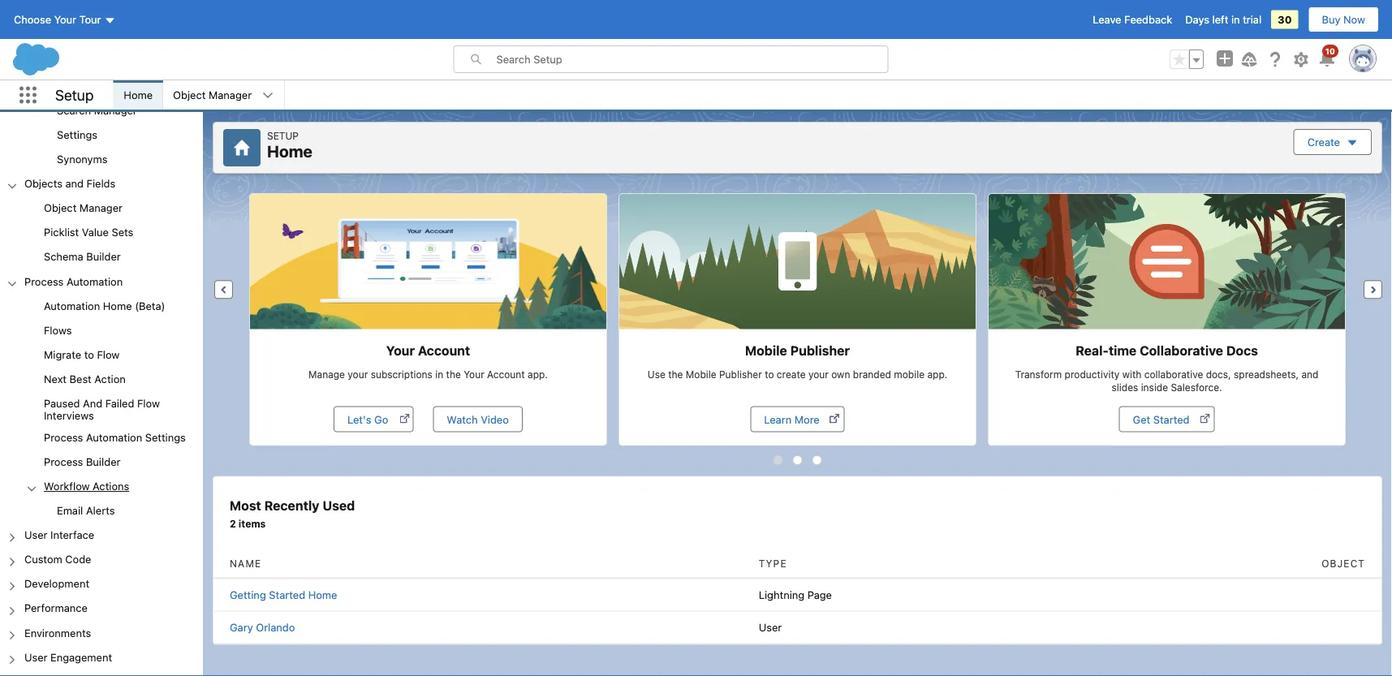 Task type: locate. For each thing, give the bounding box(es) containing it.
process automation tree item
[[0, 270, 203, 524]]

automation home (beta) link
[[44, 300, 165, 314]]

to left create
[[765, 369, 774, 380]]

settings down paused and failed flow interviews link
[[145, 431, 186, 444]]

object manager right home link
[[173, 89, 252, 101]]

paused and failed flow interviews link
[[44, 397, 203, 422]]

builder for schema builder
[[86, 251, 121, 263]]

your
[[54, 13, 76, 26], [386, 343, 415, 358], [464, 369, 485, 380]]

tab panel containing your account
[[238, 193, 1358, 446]]

2 vertical spatial process
[[44, 456, 83, 468]]

and
[[65, 177, 84, 190], [1302, 369, 1319, 380]]

in right left
[[1232, 13, 1241, 26]]

the
[[446, 369, 461, 380], [669, 369, 683, 380]]

Search Setup text field
[[497, 46, 888, 72]]

0 horizontal spatial in
[[435, 369, 444, 380]]

0 vertical spatial automation
[[67, 275, 123, 287]]

automation down process automation link
[[44, 300, 100, 312]]

0 vertical spatial object manager link
[[163, 80, 262, 110]]

builder for process builder
[[86, 456, 121, 468]]

manager inside search manager link
[[94, 104, 137, 116]]

tab panel
[[238, 193, 1358, 446]]

started up orlando
[[269, 589, 305, 601]]

schema builder
[[44, 251, 121, 263]]

used
[[323, 498, 355, 513]]

mobile
[[894, 369, 925, 380]]

1 vertical spatial setup
[[267, 130, 299, 141]]

tour
[[79, 13, 101, 26]]

0 horizontal spatial your
[[54, 13, 76, 26]]

1 vertical spatial flow
[[137, 397, 160, 409]]

1 horizontal spatial to
[[765, 369, 774, 380]]

the right use
[[669, 369, 683, 380]]

builder inside process automation tree item
[[86, 456, 121, 468]]

leave feedback
[[1093, 13, 1173, 26]]

lightning
[[759, 589, 805, 601]]

1 horizontal spatial your
[[386, 343, 415, 358]]

process down interviews
[[44, 431, 83, 444]]

2 the from the left
[[669, 369, 683, 380]]

0 horizontal spatial the
[[446, 369, 461, 380]]

environments link
[[24, 627, 91, 642]]

0 vertical spatial in
[[1232, 13, 1241, 26]]

with
[[1123, 369, 1142, 380]]

1 vertical spatial and
[[1302, 369, 1319, 380]]

0 horizontal spatial app.
[[528, 369, 548, 380]]

email alerts
[[57, 505, 115, 517]]

flow right failed
[[137, 397, 160, 409]]

builder inside objects and fields tree item
[[86, 251, 121, 263]]

0 horizontal spatial your
[[348, 369, 368, 380]]

settings down search
[[57, 129, 98, 141]]

manage
[[309, 369, 345, 380]]

1 horizontal spatial object manager
[[173, 89, 252, 101]]

started right get
[[1154, 413, 1190, 426]]

getting started home
[[230, 589, 337, 601]]

objects and fields link
[[24, 177, 116, 192]]

group containing search manager
[[0, 41, 203, 173]]

1 vertical spatial publisher
[[720, 369, 762, 380]]

2 horizontal spatial your
[[464, 369, 485, 380]]

your right "manage"
[[348, 369, 368, 380]]

0 vertical spatial setup
[[55, 86, 94, 104]]

0 vertical spatial account
[[418, 343, 470, 358]]

0 horizontal spatial settings
[[57, 129, 98, 141]]

1 vertical spatial object manager
[[44, 202, 123, 214]]

started inside button
[[1154, 413, 1190, 426]]

user
[[24, 529, 47, 541], [759, 622, 782, 634], [24, 651, 47, 663]]

1 vertical spatial account
[[487, 369, 525, 380]]

0 vertical spatial publisher
[[791, 343, 850, 358]]

schema
[[44, 251, 83, 263]]

0 horizontal spatial object manager
[[44, 202, 123, 214]]

0 horizontal spatial account
[[418, 343, 470, 358]]

gary
[[230, 622, 253, 634]]

account
[[418, 343, 470, 358], [487, 369, 525, 380]]

and right spreadsheets,
[[1302, 369, 1319, 380]]

object manager inside group
[[44, 202, 123, 214]]

group containing automation home (beta)
[[0, 295, 203, 524]]

mobile
[[745, 343, 788, 358], [686, 369, 717, 380]]

account up the video
[[487, 369, 525, 380]]

best
[[70, 373, 92, 385]]

your up watch video button
[[464, 369, 485, 380]]

1 vertical spatial object manager link
[[44, 202, 123, 217]]

2 your from the left
[[809, 369, 829, 380]]

user down lightning
[[759, 622, 782, 634]]

1 horizontal spatial flow
[[137, 397, 160, 409]]

publisher
[[791, 343, 850, 358], [720, 369, 762, 380]]

mobile publisher
[[745, 343, 850, 358]]

1 horizontal spatial app.
[[928, 369, 948, 380]]

migrate
[[44, 348, 81, 361]]

synonyms
[[57, 153, 108, 165]]

your
[[348, 369, 368, 380], [809, 369, 829, 380]]

your left tour
[[54, 13, 76, 26]]

0 horizontal spatial started
[[269, 589, 305, 601]]

0 horizontal spatial flow
[[97, 348, 120, 361]]

own
[[832, 369, 851, 380]]

object manager link right home link
[[163, 80, 262, 110]]

account up manage your subscriptions in the your account app.
[[418, 343, 470, 358]]

automation down paused and failed flow interviews link
[[86, 431, 142, 444]]

publisher left create
[[720, 369, 762, 380]]

setup home
[[267, 130, 313, 161]]

0 horizontal spatial mobile
[[686, 369, 717, 380]]

1 horizontal spatial mobile
[[745, 343, 788, 358]]

user inside 'link'
[[24, 651, 47, 663]]

automation
[[67, 275, 123, 287], [44, 300, 100, 312], [86, 431, 142, 444]]

0 vertical spatial your
[[54, 13, 76, 26]]

manager
[[209, 89, 252, 101], [94, 104, 137, 116], [80, 202, 123, 214]]

user for user interface
[[24, 529, 47, 541]]

group
[[0, 41, 203, 173], [1170, 50, 1204, 69], [0, 197, 203, 270], [0, 295, 203, 524]]

let's go
[[348, 413, 388, 426]]

use the mobile publisher to create your own branded mobile app.
[[648, 369, 948, 380]]

the down your account
[[446, 369, 461, 380]]

your left own
[[809, 369, 829, 380]]

builder
[[86, 251, 121, 263], [86, 456, 121, 468]]

process automation link
[[24, 275, 123, 290]]

0 horizontal spatial setup
[[55, 86, 94, 104]]

1 horizontal spatial account
[[487, 369, 525, 380]]

in down your account
[[435, 369, 444, 380]]

migrate to flow
[[44, 348, 120, 361]]

10 button
[[1318, 45, 1339, 69]]

to up the next best action
[[84, 348, 94, 361]]

0 vertical spatial and
[[65, 177, 84, 190]]

object inside 'element'
[[1322, 558, 1366, 570]]

your up subscriptions
[[386, 343, 415, 358]]

1 horizontal spatial your
[[809, 369, 829, 380]]

1 vertical spatial user
[[759, 622, 782, 634]]

synonyms link
[[57, 153, 108, 168]]

watch
[[447, 413, 478, 426]]

2 vertical spatial your
[[464, 369, 485, 380]]

1 vertical spatial started
[[269, 589, 305, 601]]

1 vertical spatial in
[[435, 369, 444, 380]]

1 horizontal spatial and
[[1302, 369, 1319, 380]]

0 vertical spatial flow
[[97, 348, 120, 361]]

watch video button
[[433, 406, 523, 432]]

2 horizontal spatial object
[[1322, 558, 1366, 570]]

1 vertical spatial builder
[[86, 456, 121, 468]]

to inside group
[[84, 348, 94, 361]]

in
[[1232, 13, 1241, 26], [435, 369, 444, 380]]

user up custom
[[24, 529, 47, 541]]

object element
[[1126, 550, 1382, 579]]

leave feedback link
[[1093, 13, 1173, 26]]

1 horizontal spatial started
[[1154, 413, 1190, 426]]

process down schema
[[24, 275, 64, 287]]

mobile up create
[[745, 343, 788, 358]]

and down 'synonyms' link
[[65, 177, 84, 190]]

2 vertical spatial user
[[24, 651, 47, 663]]

1 horizontal spatial object
[[173, 89, 206, 101]]

0 vertical spatial started
[[1154, 413, 1190, 426]]

slides
[[1112, 382, 1139, 393]]

1 horizontal spatial setup
[[267, 130, 299, 141]]

1 vertical spatial settings
[[145, 431, 186, 444]]

automation down 'schema builder' link
[[67, 275, 123, 287]]

0 horizontal spatial object
[[44, 202, 77, 214]]

choose
[[14, 13, 51, 26]]

process up workflow
[[44, 456, 83, 468]]

builder down value
[[86, 251, 121, 263]]

development
[[24, 578, 89, 590]]

0 vertical spatial builder
[[86, 251, 121, 263]]

object manager up picklist value sets
[[44, 202, 123, 214]]

code
[[65, 554, 91, 566]]

1 vertical spatial to
[[765, 369, 774, 380]]

fields
[[87, 177, 116, 190]]

1 horizontal spatial settings
[[145, 431, 186, 444]]

2
[[230, 519, 236, 530]]

(beta)
[[135, 300, 165, 312]]

schema builder link
[[44, 251, 121, 265]]

0 horizontal spatial publisher
[[720, 369, 762, 380]]

setup inside setup home
[[267, 130, 299, 141]]

time
[[1109, 343, 1137, 358]]

2 vertical spatial object
[[1322, 558, 1366, 570]]

1 vertical spatial object
[[44, 202, 77, 214]]

0 horizontal spatial and
[[65, 177, 84, 190]]

video
[[481, 413, 509, 426]]

started
[[1154, 413, 1190, 426], [269, 589, 305, 601]]

automation home (beta)
[[44, 300, 165, 312]]

object manager link up picklist value sets
[[44, 202, 123, 217]]

flows link
[[44, 324, 72, 339]]

0 vertical spatial process
[[24, 275, 64, 287]]

0 horizontal spatial to
[[84, 348, 94, 361]]

create
[[777, 369, 806, 380]]

2 vertical spatial manager
[[80, 202, 123, 214]]

paused
[[44, 397, 80, 409]]

process for process builder
[[44, 456, 83, 468]]

tab list
[[238, 453, 1358, 470]]

1 horizontal spatial publisher
[[791, 343, 850, 358]]

flow up action at left bottom
[[97, 348, 120, 361]]

lightning page
[[759, 589, 833, 601]]

mobile right use
[[686, 369, 717, 380]]

object inside group
[[44, 202, 77, 214]]

1 horizontal spatial the
[[669, 369, 683, 380]]

migrate to flow link
[[44, 348, 120, 363]]

object manager
[[173, 89, 252, 101], [44, 202, 123, 214]]

flows
[[44, 324, 72, 336]]

user for user
[[759, 622, 782, 634]]

1 vertical spatial manager
[[94, 104, 137, 116]]

automation for process automation
[[67, 275, 123, 287]]

builder up 'actions'
[[86, 456, 121, 468]]

manager inside objects and fields tree item
[[80, 202, 123, 214]]

getting started home link
[[230, 589, 337, 601]]

most recently used 2 items
[[230, 498, 355, 530]]

1 app. from the left
[[528, 369, 548, 380]]

1 vertical spatial process
[[44, 431, 83, 444]]

user down the environments link
[[24, 651, 47, 663]]

get started button
[[1120, 406, 1215, 432]]

0 vertical spatial user
[[24, 529, 47, 541]]

publisher up own
[[791, 343, 850, 358]]

user interface link
[[24, 529, 94, 544]]

2 vertical spatial automation
[[86, 431, 142, 444]]

0 vertical spatial to
[[84, 348, 94, 361]]

inside
[[1142, 382, 1169, 393]]



Task type: vqa. For each thing, say whether or not it's contained in the screenshot.
the Use
yes



Task type: describe. For each thing, give the bounding box(es) containing it.
search manager link
[[57, 104, 137, 119]]

manage your subscriptions in the your account app.
[[309, 369, 548, 380]]

gary orlando link
[[230, 622, 295, 634]]

workflow actions
[[44, 480, 129, 492]]

picklist
[[44, 226, 79, 238]]

days left in trial
[[1186, 13, 1262, 26]]

to inside tab panel
[[765, 369, 774, 380]]

1 vertical spatial mobile
[[686, 369, 717, 380]]

get
[[1133, 413, 1151, 426]]

more
[[795, 413, 820, 426]]

actions
[[93, 480, 129, 492]]

workflow actions tree item
[[0, 475, 203, 524]]

collaborative
[[1145, 369, 1204, 380]]

name element
[[214, 550, 743, 579]]

email alerts link
[[57, 505, 115, 519]]

create
[[1308, 136, 1341, 148]]

and inside tree item
[[65, 177, 84, 190]]

subscriptions
[[371, 369, 433, 380]]

buy now button
[[1309, 6, 1380, 32]]

automation for process automation settings
[[86, 431, 142, 444]]

manager for settings
[[94, 104, 137, 116]]

salesforce.
[[1172, 382, 1223, 393]]

buy now
[[1323, 13, 1366, 26]]

settings inside process automation settings link
[[145, 431, 186, 444]]

user engagement link
[[24, 651, 112, 666]]

1 vertical spatial automation
[[44, 300, 100, 312]]

home inside process automation tree item
[[103, 300, 132, 312]]

0 vertical spatial object
[[173, 89, 206, 101]]

watch video
[[447, 413, 509, 426]]

manager for picklist value sets
[[80, 202, 123, 214]]

started for get
[[1154, 413, 1190, 426]]

your account
[[386, 343, 470, 358]]

workflow
[[44, 480, 90, 492]]

settings link
[[57, 129, 98, 143]]

real-time collaborative docs
[[1076, 343, 1259, 358]]

transform
[[1016, 369, 1063, 380]]

email
[[57, 505, 83, 517]]

action
[[94, 373, 126, 385]]

2 app. from the left
[[928, 369, 948, 380]]

name
[[230, 558, 262, 570]]

sets
[[112, 226, 133, 238]]

days
[[1186, 13, 1210, 26]]

0 vertical spatial settings
[[57, 129, 98, 141]]

gary orlando
[[230, 622, 295, 634]]

0 vertical spatial mobile
[[745, 343, 788, 358]]

transform productivity with collaborative docs, spreadsheets, and slides inside salesforce.
[[1016, 369, 1319, 393]]

home link
[[114, 80, 163, 110]]

your inside choose your tour dropdown button
[[54, 13, 76, 26]]

group containing object manager
[[0, 197, 203, 270]]

custom code link
[[24, 554, 91, 568]]

alerts
[[86, 505, 115, 517]]

let's go button
[[334, 406, 414, 432]]

next
[[44, 373, 67, 385]]

0 vertical spatial manager
[[209, 89, 252, 101]]

create button
[[1294, 129, 1373, 155]]

orlando
[[256, 622, 295, 634]]

and inside 'transform productivity with collaborative docs, spreadsheets, and slides inside salesforce.'
[[1302, 369, 1319, 380]]

getting
[[230, 589, 266, 601]]

leave
[[1093, 13, 1122, 26]]

1 vertical spatial your
[[386, 343, 415, 358]]

recently
[[264, 498, 320, 513]]

process for process automation
[[24, 275, 64, 287]]

search
[[57, 104, 91, 116]]

next best action
[[44, 373, 126, 385]]

0 vertical spatial object manager
[[173, 89, 252, 101]]

learn
[[764, 413, 792, 426]]

custom
[[24, 554, 62, 566]]

process automation
[[24, 275, 123, 287]]

docs
[[1227, 343, 1259, 358]]

type element
[[743, 550, 1126, 579]]

trial
[[1244, 13, 1262, 26]]

go
[[374, 413, 388, 426]]

setup for setup
[[55, 86, 94, 104]]

failed
[[105, 397, 134, 409]]

paused and failed flow interviews
[[44, 397, 160, 422]]

objects and fields tree item
[[0, 173, 203, 270]]

docs,
[[1207, 369, 1232, 380]]

real-
[[1076, 343, 1109, 358]]

30
[[1279, 13, 1293, 26]]

objects
[[24, 177, 62, 190]]

process for process automation settings
[[44, 431, 83, 444]]

items
[[239, 519, 266, 530]]

performance link
[[24, 602, 88, 617]]

type
[[759, 558, 788, 570]]

now
[[1344, 13, 1366, 26]]

1 horizontal spatial in
[[1232, 13, 1241, 26]]

and
[[83, 397, 103, 409]]

get started
[[1133, 413, 1190, 426]]

0 horizontal spatial object manager link
[[44, 202, 123, 217]]

workflow actions link
[[44, 480, 129, 495]]

development link
[[24, 578, 89, 593]]

setup for setup home
[[267, 130, 299, 141]]

value
[[82, 226, 109, 238]]

choose your tour button
[[13, 6, 117, 32]]

most
[[230, 498, 261, 513]]

1 horizontal spatial object manager link
[[163, 80, 262, 110]]

1 your from the left
[[348, 369, 368, 380]]

flow inside paused and failed flow interviews
[[137, 397, 160, 409]]

learn more
[[764, 413, 820, 426]]

1 the from the left
[[446, 369, 461, 380]]

interface
[[50, 529, 94, 541]]

buy
[[1323, 13, 1341, 26]]

10
[[1326, 46, 1336, 56]]

next best action link
[[44, 373, 126, 388]]

user for user engagement
[[24, 651, 47, 663]]

user engagement
[[24, 651, 112, 663]]

process automation settings
[[44, 431, 186, 444]]

started for getting
[[269, 589, 305, 601]]

picklist value sets
[[44, 226, 133, 238]]

process automation settings link
[[44, 431, 186, 446]]

objects and fields
[[24, 177, 116, 190]]



